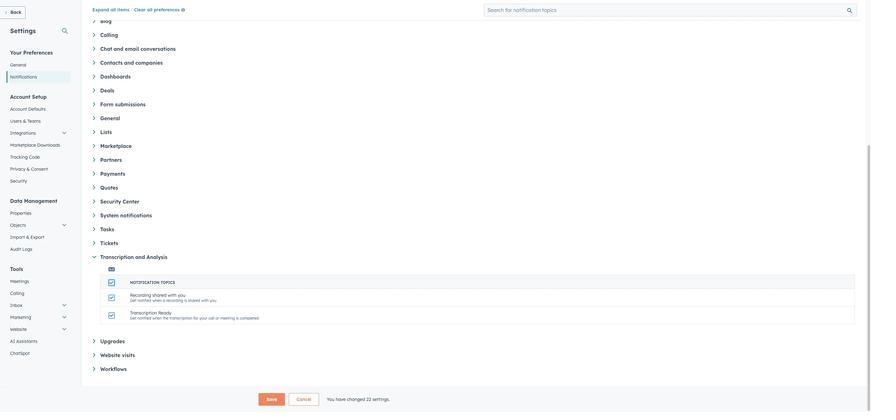 Task type: describe. For each thing, give the bounding box(es) containing it.
and for contacts
[[124, 60, 134, 66]]

tasks
[[100, 226, 114, 233]]

caret image for chat and email conversations
[[93, 47, 95, 51]]

changed
[[347, 397, 365, 402]]

get inside transcription ready get notified when the transcription for your call or meeting is completed
[[130, 316, 137, 321]]

tasks button
[[93, 226, 856, 233]]

save button
[[259, 393, 285, 406]]

& for consent
[[27, 166, 30, 172]]

save
[[267, 397, 277, 402]]

properties
[[10, 210, 31, 216]]

blog
[[100, 18, 112, 24]]

inbox button
[[6, 299, 71, 311]]

meeting
[[220, 316, 235, 321]]

account for account defaults
[[10, 106, 27, 112]]

contacts
[[100, 60, 123, 66]]

for
[[193, 316, 199, 321]]

account defaults link
[[6, 103, 71, 115]]

preferences
[[154, 7, 180, 13]]

call
[[209, 316, 215, 321]]

tools element
[[6, 266, 71, 359]]

security for security
[[10, 178, 27, 184]]

have
[[336, 397, 346, 402]]

and for chat
[[114, 46, 124, 52]]

dashboards
[[100, 74, 131, 80]]

email
[[125, 46, 139, 52]]

lists
[[100, 129, 112, 135]]

0 horizontal spatial you
[[178, 293, 186, 298]]

caret image for lists
[[93, 130, 95, 134]]

setup
[[32, 94, 47, 100]]

blog button
[[93, 18, 856, 24]]

workflows
[[100, 366, 127, 372]]

ai
[[10, 339, 15, 344]]

your
[[10, 50, 22, 56]]

account defaults
[[10, 106, 46, 112]]

tracking code link
[[6, 151, 71, 163]]

or
[[216, 316, 219, 321]]

caret image for quotes
[[93, 186, 95, 190]]

website button
[[6, 323, 71, 335]]

caret image for marketplace
[[93, 144, 95, 148]]

users
[[10, 118, 22, 124]]

notified inside 'recording shared with you get notified when a recording is shared with you'
[[138, 298, 151, 303]]

security link
[[6, 175, 71, 187]]

system notifications button
[[93, 212, 856, 219]]

caret image for tickets
[[93, 241, 95, 245]]

import & export
[[10, 234, 44, 240]]

caret image for payments
[[93, 172, 95, 176]]

recording shared with you get notified when a recording is shared with you
[[130, 293, 217, 303]]

consent
[[31, 166, 48, 172]]

account setup element
[[6, 93, 71, 187]]

security center
[[100, 199, 139, 205]]

caret image for general
[[93, 116, 95, 120]]

dashboards button
[[93, 74, 856, 80]]

form submissions
[[100, 101, 146, 108]]

marketplace for marketplace
[[100, 143, 132, 149]]

caret image for workflows
[[93, 367, 95, 371]]

tracking code
[[10, 154, 40, 160]]

settings.
[[373, 397, 390, 402]]

& for export
[[26, 234, 29, 240]]

the
[[163, 316, 169, 321]]

notification
[[130, 280, 160, 285]]

visits
[[122, 352, 135, 359]]

your preferences element
[[6, 49, 71, 83]]

general button
[[93, 115, 856, 122]]

transcription ready get notified when the transcription for your call or meeting is completed
[[130, 310, 259, 321]]

meetings link
[[6, 276, 71, 288]]

expand all items
[[92, 7, 129, 13]]

recording
[[130, 293, 151, 298]]

your preferences
[[10, 50, 53, 56]]

security for security center
[[100, 199, 121, 205]]

privacy & consent
[[10, 166, 48, 172]]

companies
[[136, 60, 163, 66]]

privacy
[[10, 166, 25, 172]]

export
[[31, 234, 44, 240]]

audit
[[10, 246, 21, 252]]

ai assistants link
[[6, 335, 71, 347]]

1 horizontal spatial shared
[[188, 298, 200, 303]]

expand all items button
[[92, 7, 129, 13]]

partners
[[100, 157, 122, 163]]

conversations
[[141, 46, 176, 52]]

integrations button
[[6, 127, 71, 139]]

all for clear
[[147, 7, 153, 13]]

back link
[[0, 6, 26, 19]]

1 vertical spatial general
[[100, 115, 120, 122]]

is inside 'recording shared with you get notified when a recording is shared with you'
[[184, 298, 187, 303]]

clear
[[134, 7, 146, 13]]

payments
[[100, 171, 125, 177]]

transcription
[[170, 316, 192, 321]]

when inside 'recording shared with you get notified when a recording is shared with you'
[[152, 298, 162, 303]]

contacts and companies
[[100, 60, 163, 66]]

integrations
[[10, 130, 36, 136]]

caret image for form submissions
[[93, 102, 95, 106]]

transcription and analysis button
[[92, 254, 856, 260]]

caret image for security center
[[93, 199, 95, 203]]

downloads
[[37, 142, 60, 148]]

form submissions button
[[93, 101, 856, 108]]



Task type: locate. For each thing, give the bounding box(es) containing it.
3 caret image from the top
[[93, 47, 95, 51]]

account for account setup
[[10, 94, 30, 100]]

upgrades button
[[93, 338, 856, 345]]

& right the users
[[23, 118, 26, 124]]

transcription and analysis
[[100, 254, 168, 260]]

is right meeting
[[236, 316, 239, 321]]

marketplace for marketplace downloads
[[10, 142, 36, 148]]

1 horizontal spatial general
[[100, 115, 120, 122]]

cancel button
[[289, 393, 320, 406]]

1 vertical spatial website
[[100, 352, 120, 359]]

0 horizontal spatial security
[[10, 178, 27, 184]]

notification topics
[[130, 280, 175, 285]]

is inside transcription ready get notified when the transcription for your call or meeting is completed
[[236, 316, 239, 321]]

2 account from the top
[[10, 106, 27, 112]]

and for transcription
[[135, 254, 145, 260]]

assistants
[[16, 339, 37, 344]]

5 caret image from the top
[[93, 144, 95, 148]]

& left export
[[26, 234, 29, 240]]

import & export link
[[6, 231, 71, 243]]

0 vertical spatial website
[[10, 327, 27, 332]]

you right the a
[[178, 293, 186, 298]]

0 vertical spatial general
[[10, 62, 26, 68]]

marketplace down the integrations
[[10, 142, 36, 148]]

calling up 'chat'
[[100, 32, 118, 38]]

caret image for transcription and analysis
[[92, 256, 96, 258]]

1 horizontal spatial you
[[210, 298, 217, 303]]

2 when from the top
[[152, 316, 162, 321]]

0 horizontal spatial website
[[10, 327, 27, 332]]

general inside the your preferences 'element'
[[10, 62, 26, 68]]

tools
[[10, 266, 23, 272]]

completed
[[240, 316, 259, 321]]

caret image for upgrades
[[93, 339, 95, 343]]

payments button
[[93, 171, 856, 177]]

1 horizontal spatial calling
[[100, 32, 118, 38]]

0 vertical spatial is
[[184, 298, 187, 303]]

when left "the"
[[152, 316, 162, 321]]

get down 'notification'
[[130, 298, 137, 303]]

transcription for transcription and analysis
[[100, 254, 134, 260]]

notified left ready at the left of the page
[[138, 316, 151, 321]]

caret image inside tickets dropdown button
[[93, 241, 95, 245]]

data
[[10, 198, 22, 204]]

0 vertical spatial get
[[130, 298, 137, 303]]

1 vertical spatial calling
[[10, 291, 24, 296]]

0 horizontal spatial shared
[[152, 293, 167, 298]]

you
[[178, 293, 186, 298], [210, 298, 217, 303]]

1 vertical spatial account
[[10, 106, 27, 112]]

caret image inside chat and email conversations dropdown button
[[93, 47, 95, 51]]

when
[[152, 298, 162, 303], [152, 316, 162, 321]]

1 horizontal spatial is
[[236, 316, 239, 321]]

2 caret image from the top
[[93, 33, 95, 37]]

1 all from the left
[[111, 7, 116, 13]]

all for expand
[[111, 7, 116, 13]]

analysis
[[147, 254, 168, 260]]

account up the users
[[10, 106, 27, 112]]

audit logs
[[10, 246, 32, 252]]

data management
[[10, 198, 57, 204]]

1 get from the top
[[130, 298, 137, 303]]

& right privacy
[[27, 166, 30, 172]]

1 horizontal spatial website
[[100, 352, 120, 359]]

0 horizontal spatial and
[[114, 46, 124, 52]]

0 vertical spatial account
[[10, 94, 30, 100]]

caret image for deals
[[93, 88, 95, 92]]

inbox
[[10, 303, 22, 308]]

security up system on the bottom left of page
[[100, 199, 121, 205]]

chatspot
[[10, 351, 30, 356]]

calling up inbox
[[10, 291, 24, 296]]

website inside the website button
[[10, 327, 27, 332]]

caret image
[[93, 19, 95, 23], [93, 33, 95, 37], [93, 47, 95, 51], [93, 116, 95, 120], [93, 144, 95, 148], [93, 339, 95, 343], [93, 353, 95, 357]]

chatspot link
[[6, 347, 71, 359]]

all left items
[[111, 7, 116, 13]]

1 horizontal spatial all
[[147, 7, 153, 13]]

chat
[[100, 46, 112, 52]]

1 vertical spatial &
[[27, 166, 30, 172]]

caret image inside contacts and companies dropdown button
[[93, 61, 95, 65]]

1 when from the top
[[152, 298, 162, 303]]

caret image inside dashboards dropdown button
[[93, 74, 95, 79]]

website for website visits
[[100, 352, 120, 359]]

1 horizontal spatial and
[[124, 60, 134, 66]]

objects button
[[6, 219, 71, 231]]

notified
[[138, 298, 151, 303], [138, 316, 151, 321]]

0 horizontal spatial with
[[168, 293, 177, 298]]

meetings
[[10, 279, 29, 284]]

caret image inside the deals 'dropdown button'
[[93, 88, 95, 92]]

caret image for dashboards
[[93, 74, 95, 79]]

topics
[[161, 280, 175, 285]]

security inside account setup element
[[10, 178, 27, 184]]

recording
[[166, 298, 183, 303]]

lists button
[[93, 129, 856, 135]]

0 vertical spatial security
[[10, 178, 27, 184]]

1 vertical spatial notified
[[138, 316, 151, 321]]

audit logs link
[[6, 243, 71, 255]]

caret image inside the upgrades dropdown button
[[93, 339, 95, 343]]

security center button
[[93, 199, 856, 205]]

tickets
[[100, 240, 118, 246]]

0 vertical spatial calling
[[100, 32, 118, 38]]

1 vertical spatial transcription
[[130, 310, 157, 316]]

with right the a
[[168, 293, 177, 298]]

security down privacy
[[10, 178, 27, 184]]

caret image inside the form submissions dropdown button
[[93, 102, 95, 106]]

all inside button
[[147, 7, 153, 13]]

workflows button
[[93, 366, 856, 372]]

cancel
[[297, 397, 312, 402]]

users & teams link
[[6, 115, 71, 127]]

tickets button
[[93, 240, 856, 246]]

get down recording
[[130, 316, 137, 321]]

notified inside transcription ready get notified when the transcription for your call or meeting is completed
[[138, 316, 151, 321]]

1 horizontal spatial marketplace
[[100, 143, 132, 149]]

website visits
[[100, 352, 135, 359]]

marketplace
[[10, 142, 36, 148], [100, 143, 132, 149]]

tracking
[[10, 154, 28, 160]]

0 vertical spatial transcription
[[100, 254, 134, 260]]

shared down "notification topics"
[[152, 293, 167, 298]]

caret image for blog
[[93, 19, 95, 23]]

calling button
[[93, 32, 856, 38]]

and
[[114, 46, 124, 52], [124, 60, 134, 66], [135, 254, 145, 260]]

marketplace up partners
[[100, 143, 132, 149]]

caret image inside calling dropdown button
[[93, 33, 95, 37]]

0 horizontal spatial all
[[111, 7, 116, 13]]

1 caret image from the top
[[93, 19, 95, 23]]

caret image inside lists dropdown button
[[93, 130, 95, 134]]

shared up transcription ready get notified when the transcription for your call or meeting is completed
[[188, 298, 200, 303]]

website down the upgrades
[[100, 352, 120, 359]]

caret image inside workflows 'dropdown button'
[[93, 367, 95, 371]]

is right recording
[[184, 298, 187, 303]]

privacy & consent link
[[6, 163, 71, 175]]

quotes button
[[93, 185, 856, 191]]

caret image for contacts and companies
[[93, 61, 95, 65]]

0 vertical spatial and
[[114, 46, 124, 52]]

1 horizontal spatial with
[[201, 298, 209, 303]]

transcription inside transcription ready get notified when the transcription for your call or meeting is completed
[[130, 310, 157, 316]]

1 vertical spatial when
[[152, 316, 162, 321]]

4 caret image from the top
[[93, 116, 95, 120]]

account up account defaults
[[10, 94, 30, 100]]

code
[[29, 154, 40, 160]]

0 horizontal spatial is
[[184, 298, 187, 303]]

1 notified from the top
[[138, 298, 151, 303]]

when inside transcription ready get notified when the transcription for your call or meeting is completed
[[152, 316, 162, 321]]

system
[[100, 212, 119, 219]]

and right 'chat'
[[114, 46, 124, 52]]

teams
[[27, 118, 41, 124]]

when left the a
[[152, 298, 162, 303]]

center
[[123, 199, 139, 205]]

caret image inside blog dropdown button
[[93, 19, 95, 23]]

caret image for calling
[[93, 33, 95, 37]]

7 caret image from the top
[[93, 353, 95, 357]]

marketplace inside account setup element
[[10, 142, 36, 148]]

with
[[168, 293, 177, 298], [201, 298, 209, 303]]

all right clear
[[147, 7, 153, 13]]

notified down 'notification'
[[138, 298, 151, 303]]

caret image for tasks
[[93, 227, 95, 231]]

caret image inside quotes dropdown button
[[93, 186, 95, 190]]

notifications link
[[6, 71, 71, 83]]

deals button
[[93, 87, 856, 94]]

website visits button
[[93, 352, 856, 359]]

and down the email
[[124, 60, 134, 66]]

caret image inside the payments dropdown button
[[93, 172, 95, 176]]

website down marketing on the left bottom of the page
[[10, 327, 27, 332]]

general
[[10, 62, 26, 68], [100, 115, 120, 122]]

0 vertical spatial when
[[152, 298, 162, 303]]

& inside users & teams link
[[23, 118, 26, 124]]

caret image for website visits
[[93, 353, 95, 357]]

0 horizontal spatial general
[[10, 62, 26, 68]]

clear all preferences
[[134, 7, 180, 13]]

caret image inside marketplace dropdown button
[[93, 144, 95, 148]]

6 caret image from the top
[[93, 339, 95, 343]]

deals
[[100, 87, 114, 94]]

website for website
[[10, 327, 27, 332]]

& for teams
[[23, 118, 26, 124]]

caret image inside system notifications dropdown button
[[93, 213, 95, 217]]

0 horizontal spatial calling
[[10, 291, 24, 296]]

with up your at the left of the page
[[201, 298, 209, 303]]

1 vertical spatial and
[[124, 60, 134, 66]]

upgrades
[[100, 338, 125, 345]]

and left analysis
[[135, 254, 145, 260]]

partners button
[[93, 157, 856, 163]]

0 horizontal spatial marketplace
[[10, 142, 36, 148]]

2 all from the left
[[147, 7, 153, 13]]

caret image inside the partners dropdown button
[[93, 158, 95, 162]]

get inside 'recording shared with you get notified when a recording is shared with you'
[[130, 298, 137, 303]]

clear all preferences button
[[134, 7, 188, 14]]

1 vertical spatial is
[[236, 316, 239, 321]]

caret image for system notifications
[[93, 213, 95, 217]]

objects
[[10, 222, 26, 228]]

you have changed 22 settings.
[[327, 397, 390, 402]]

transcription down tickets on the left bottom of page
[[100, 254, 134, 260]]

general down form
[[100, 115, 120, 122]]

defaults
[[28, 106, 46, 112]]

caret image inside tasks dropdown button
[[93, 227, 95, 231]]

caret image inside transcription and analysis dropdown button
[[92, 256, 96, 258]]

account setup
[[10, 94, 47, 100]]

& inside "privacy & consent" link
[[27, 166, 30, 172]]

contacts and companies button
[[93, 60, 856, 66]]

&
[[23, 118, 26, 124], [27, 166, 30, 172], [26, 234, 29, 240]]

caret image
[[93, 61, 95, 65], [93, 74, 95, 79], [93, 88, 95, 92], [93, 102, 95, 106], [93, 130, 95, 134], [93, 158, 95, 162], [93, 172, 95, 176], [93, 186, 95, 190], [93, 199, 95, 203], [93, 213, 95, 217], [93, 227, 95, 231], [93, 241, 95, 245], [92, 256, 96, 258], [93, 367, 95, 371]]

quotes
[[100, 185, 118, 191]]

marketing
[[10, 315, 31, 320]]

2 horizontal spatial and
[[135, 254, 145, 260]]

1 account from the top
[[10, 94, 30, 100]]

calling link
[[6, 288, 71, 299]]

1 horizontal spatial security
[[100, 199, 121, 205]]

0 vertical spatial notified
[[138, 298, 151, 303]]

Search for notification topics search field
[[485, 4, 858, 16]]

1 vertical spatial get
[[130, 316, 137, 321]]

caret image for partners
[[93, 158, 95, 162]]

import
[[10, 234, 25, 240]]

submissions
[[115, 101, 146, 108]]

caret image inside security center dropdown button
[[93, 199, 95, 203]]

users & teams
[[10, 118, 41, 124]]

data management element
[[6, 198, 71, 255]]

logs
[[22, 246, 32, 252]]

your
[[200, 316, 208, 321]]

transcription for transcription ready get notified when the transcription for your call or meeting is completed
[[130, 310, 157, 316]]

2 notified from the top
[[138, 316, 151, 321]]

form
[[100, 101, 114, 108]]

you up call
[[210, 298, 217, 303]]

chat and email conversations
[[100, 46, 176, 52]]

general down the your
[[10, 62, 26, 68]]

2 vertical spatial &
[[26, 234, 29, 240]]

calling inside tools element
[[10, 291, 24, 296]]

account
[[10, 94, 30, 100], [10, 106, 27, 112]]

2 vertical spatial and
[[135, 254, 145, 260]]

& inside the import & export link
[[26, 234, 29, 240]]

1 vertical spatial security
[[100, 199, 121, 205]]

0 vertical spatial &
[[23, 118, 26, 124]]

caret image inside general dropdown button
[[93, 116, 95, 120]]

marketplace button
[[93, 143, 856, 149]]

transcription down recording
[[130, 310, 157, 316]]

items
[[117, 7, 129, 13]]

general link
[[6, 59, 71, 71]]

caret image inside website visits dropdown button
[[93, 353, 95, 357]]

2 get from the top
[[130, 316, 137, 321]]



Task type: vqa. For each thing, say whether or not it's contained in the screenshot.
Audit Logs link
yes



